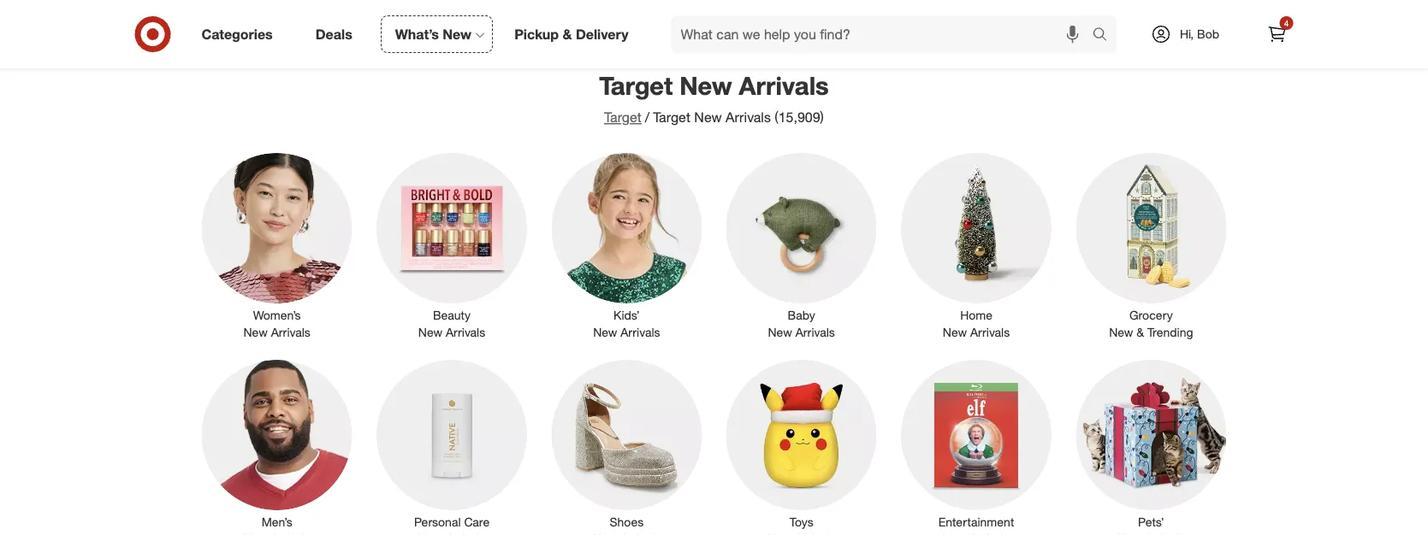 Task type: describe. For each thing, give the bounding box(es) containing it.
pickup & delivery link
[[500, 15, 650, 53]]

target right / at the left of the page
[[653, 109, 691, 126]]

new for home
[[943, 325, 967, 340]]

score
[[701, 4, 747, 24]]

arrivals for home
[[971, 325, 1010, 340]]

pickup & delivery
[[515, 26, 629, 42]]

4
[[1285, 18, 1289, 28]]

home new arrivals
[[943, 308, 1010, 340]]

women's new arrivals
[[244, 308, 311, 340]]

personal care link
[[365, 357, 539, 536]]

categories link
[[187, 15, 294, 53]]

beauty new arrivals
[[418, 308, 486, 340]]

4 link
[[1259, 15, 1296, 53]]

personal care
[[414, 515, 490, 530]]

top
[[902, 4, 927, 24]]

new for women's
[[244, 325, 268, 340]]

new for baby
[[768, 325, 792, 340]]

entertainment link
[[889, 357, 1064, 536]]

arrivals for baby
[[796, 325, 835, 340]]

target new arrivals target / target new arrivals (15,909)
[[599, 70, 829, 126]]

saturday!
[[623, 4, 697, 24]]

ends
[[580, 4, 619, 24]]

delivery
[[576, 26, 629, 42]]

arrivals for target
[[739, 70, 829, 101]]

care
[[464, 515, 490, 530]]

baby
[[788, 308, 816, 323]]

home
[[961, 308, 993, 323]]

kids' new arrivals
[[593, 308, 660, 340]]

new for grocery
[[1110, 325, 1134, 340]]

grocery
[[1130, 308, 1173, 323]]

deals link
[[301, 15, 374, 53]]

new for target
[[680, 70, 732, 101]]

What can we help you find? suggestions appear below search field
[[671, 15, 1097, 53]]

what's new link
[[381, 15, 493, 53]]

new for kids'
[[593, 325, 618, 340]]

target left / at the left of the page
[[604, 109, 642, 126]]

(15,909)
[[775, 109, 824, 126]]

search
[[1085, 27, 1126, 44]]

arrivals left (15,909)
[[726, 109, 771, 126]]

deals
[[316, 26, 352, 42]]



Task type: vqa. For each thing, say whether or not it's contained in the screenshot.
Purchased inside $26.99 When Purchased Online
no



Task type: locate. For each thing, give the bounding box(es) containing it.
arrivals down kids'
[[621, 325, 660, 340]]

new for what's
[[443, 26, 472, 42]]

target
[[599, 70, 673, 101], [604, 109, 642, 126], [653, 109, 691, 126]]

gifts
[[932, 4, 966, 24]]

bob
[[1198, 27, 1220, 42]]

the
[[603, 28, 620, 43]]

incredible
[[751, 4, 827, 24]]

new right / at the left of the page
[[695, 109, 722, 126]]

arrivals down the home
[[971, 325, 1010, 340]]

new inside grocery new & trending
[[1110, 325, 1134, 340]]

arrivals down baby
[[796, 325, 835, 340]]

categories
[[202, 26, 273, 42]]

new
[[443, 26, 472, 42], [680, 70, 732, 101], [695, 109, 722, 126], [244, 325, 268, 340], [418, 325, 443, 340], [593, 325, 618, 340], [768, 325, 792, 340], [943, 325, 967, 340], [1110, 325, 1134, 340]]

baby new arrivals
[[768, 308, 835, 340]]

new down kids'
[[593, 325, 618, 340]]

arrivals inside kids' new arrivals
[[621, 325, 660, 340]]

new inside women's new arrivals
[[244, 325, 268, 340]]

arrivals inside baby new arrivals
[[796, 325, 835, 340]]

arrivals down beauty
[[446, 325, 486, 340]]

personal
[[414, 515, 461, 530]]

new inside beauty new arrivals
[[418, 325, 443, 340]]

new down the home
[[943, 325, 967, 340]]

new inside kids' new arrivals
[[593, 325, 618, 340]]

0 horizontal spatial deals
[[623, 28, 652, 43]]

new right what's
[[443, 26, 472, 42]]

women's
[[253, 308, 301, 323]]

arrivals for kids'
[[621, 325, 660, 340]]

0 horizontal spatial &
[[563, 26, 572, 42]]

1 horizontal spatial &
[[1137, 325, 1145, 340]]

what's
[[395, 26, 439, 42]]

hi,
[[1180, 27, 1194, 42]]

new inside baby new arrivals
[[768, 325, 792, 340]]

new for beauty
[[418, 325, 443, 340]]

arrivals inside women's new arrivals
[[271, 325, 311, 340]]

/
[[645, 109, 650, 126]]

1 vertical spatial &
[[1137, 325, 1145, 340]]

new down baby
[[768, 325, 792, 340]]

0 vertical spatial deals
[[832, 4, 873, 24]]

kids'
[[614, 308, 640, 323]]

arrivals up (15,909)
[[739, 70, 829, 101]]

what's new
[[395, 26, 472, 42]]

arrivals inside beauty new arrivals
[[446, 325, 486, 340]]

& inside grocery new & trending
[[1137, 325, 1145, 340]]

search button
[[1085, 15, 1126, 56]]

grocery new & trending
[[1110, 308, 1194, 340]]

arrivals down women's
[[271, 325, 311, 340]]

pickup
[[515, 26, 559, 42]]

deals
[[832, 4, 873, 24], [623, 28, 652, 43]]

new inside home new arrivals
[[943, 325, 967, 340]]

ends saturday! score incredible deals on top gifts get the deals now.
[[580, 4, 966, 43]]

trending
[[1148, 325, 1194, 340]]

arrivals
[[739, 70, 829, 101], [726, 109, 771, 126], [271, 325, 311, 340], [446, 325, 486, 340], [621, 325, 660, 340], [796, 325, 835, 340], [971, 325, 1010, 340]]

&
[[563, 26, 572, 42], [1137, 325, 1145, 340]]

deals right the
[[623, 28, 652, 43]]

hi, bob
[[1180, 27, 1220, 42]]

on
[[878, 4, 897, 24]]

deals left "on"
[[832, 4, 873, 24]]

arrivals inside home new arrivals
[[971, 325, 1010, 340]]

entertainment
[[939, 515, 1015, 530]]

new down grocery
[[1110, 325, 1134, 340]]

arrivals for beauty
[[446, 325, 486, 340]]

target up / at the left of the page
[[599, 70, 673, 101]]

new down beauty
[[418, 325, 443, 340]]

0 vertical spatial &
[[563, 26, 572, 42]]

arrivals for women's
[[271, 325, 311, 340]]

beauty
[[433, 308, 471, 323]]

& left get
[[563, 26, 572, 42]]

1 vertical spatial deals
[[623, 28, 652, 43]]

& down grocery
[[1137, 325, 1145, 340]]

new down score on the top of the page
[[680, 70, 732, 101]]

1 horizontal spatial deals
[[832, 4, 873, 24]]

now.
[[655, 28, 679, 43]]

get
[[580, 28, 599, 43]]

new down women's
[[244, 325, 268, 340]]

target link
[[604, 109, 642, 126]]



